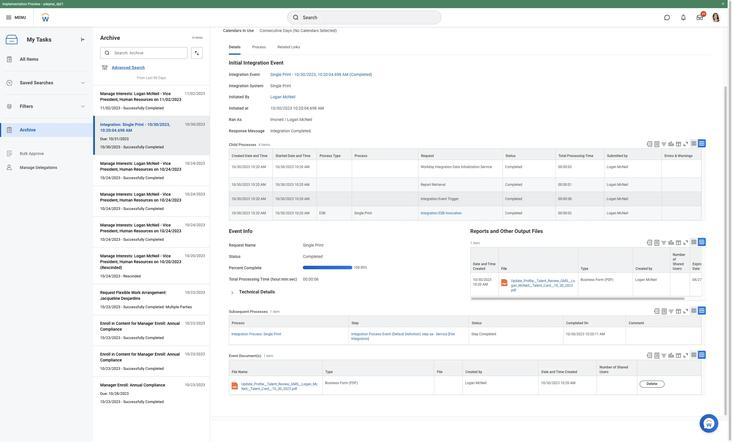 Task type: describe. For each thing, give the bounding box(es) containing it.
1 vertical spatial type button
[[323, 361, 434, 376]]

type button inside "column header"
[[578, 248, 633, 273]]

due: 10/28/2023
[[100, 392, 129, 396]]

completed element for 00:00:01
[[505, 182, 522, 187]]

manage for second manage interests: logan mcneil - vice president, human resources on 10/24/2023 button from the top of the item list "element"
[[100, 192, 115, 197]]

from
[[137, 76, 145, 80]]

gan_mcneil__talent_card__10_30_2023.
[[511, 284, 574, 288]]

integration esb invocation
[[421, 212, 462, 216]]

logan inside delete row
[[465, 382, 475, 386]]

single print - 10/30/2023, 10:20:04.698 am (completed)
[[270, 72, 372, 77]]

interests: inside manage interests: logan mcneil - vice president, human resources on 11/02/2023
[[116, 91, 133, 96]]

created date and time button
[[229, 149, 273, 160]]

00:00:03
[[558, 165, 572, 169]]

4
[[259, 143, 261, 147]]

response message
[[229, 129, 265, 133]]

as
[[237, 117, 242, 122]]

100.00%
[[354, 266, 367, 270]]

item for document(s)
[[266, 355, 273, 359]]

chevron down image
[[230, 290, 234, 297]]

event info
[[229, 228, 253, 235]]

due: for integration: single print - 10/30/2023, 10:20:04.698 am
[[100, 137, 108, 141]]

0 horizontal spatial process button
[[229, 316, 349, 327]]

logan inside manage interests: logan mcneil - vice president, human resources on 11/02/2023
[[134, 91, 145, 96]]

info
[[243, 228, 253, 235]]

completed inside event info group
[[303, 255, 323, 259]]

0 horizontal spatial number of shared users
[[600, 366, 628, 375]]

last
[[146, 76, 153, 80]]

number of shared users button inside column header
[[670, 248, 690, 273]]

10:20 inside the reports and other output files group
[[473, 283, 482, 287]]

event inside group
[[229, 228, 242, 235]]

status inside event info group
[[229, 255, 241, 259]]

10 items
[[191, 36, 203, 39]]

item for processes
[[273, 310, 280, 314]]

update_profile__talent_review_gms__lo
[[511, 279, 575, 283]]

my
[[27, 36, 35, 43]]

2 successfully from the top
[[123, 145, 144, 149]]

integration completed.
[[270, 129, 312, 133]]

content for second enroll in content for manager enroll: annual compliance button from the top
[[116, 352, 130, 357]]

manage for 3rd manage interests: logan mcneil - vice president, human resources on 10/24/2023 button from the bottom
[[100, 161, 115, 166]]

[fire
[[448, 333, 455, 337]]

00:00:06
[[303, 277, 319, 282]]

expand table image for status
[[699, 141, 705, 147]]

manage delegations
[[20, 165, 57, 170]]

10:20 inside delete row
[[561, 382, 569, 386]]

0 horizontal spatial type
[[325, 370, 333, 375]]

1 for event document(s)
[[264, 355, 266, 359]]

table image for calendars in use
[[691, 352, 697, 358]]

10/30/2023 inside delete row
[[541, 382, 560, 386]]

name for request name
[[245, 243, 256, 248]]

single print - 10/30/2023, 10:20:04.698 am (completed) link
[[270, 71, 372, 77]]

saved searches button
[[0, 76, 93, 90]]

due: 10/31/2023
[[100, 137, 129, 141]]

time inside popup button
[[260, 154, 268, 158]]

total processing time (hour:min:sec) element
[[303, 274, 319, 282]]

1 vertical spatial created by button
[[463, 361, 539, 376]]

integration: single print - 10/30/2023, 10:20:04.698 am
[[100, 122, 170, 133]]

filters
[[20, 104, 33, 109]]

details inside event info group
[[261, 290, 275, 295]]

related links
[[278, 45, 300, 49]]

step completed
[[471, 333, 496, 337]]

date and time created inside column header
[[473, 262, 496, 271]]

integration for integration event
[[229, 72, 249, 77]]

2 vice from the top
[[163, 161, 171, 166]]

workday integration data initialization service element
[[421, 164, 492, 169]]

row containing integration process: single print
[[229, 328, 702, 345]]

manage for manage interests: logan mcneil - vice president, human resources on 11/02/2023 button
[[100, 91, 115, 96]]

date inside date and time created
[[473, 262, 480, 266]]

date and time created button inside column header
[[471, 248, 499, 273]]

date for created
[[245, 154, 252, 158]]

expand/collapse chart image
[[668, 141, 675, 147]]

percent complete
[[229, 266, 262, 271]]

integration:
[[100, 122, 121, 127]]

on for the manage interests: logan mcneil - vice president, human resources on 10/20/2023 (rescinded) button
[[154, 260, 159, 264]]

1 vertical spatial export to excel image
[[654, 308, 660, 315]]

0 vertical spatial status button
[[503, 149, 556, 160]]

created for the created by popup button inside the created by column header
[[636, 267, 648, 271]]

bulk approve
[[20, 151, 44, 156]]

initial integration event
[[229, 60, 284, 66]]

export to excel image for integration event
[[646, 141, 653, 147]]

enroll in content for manager enroll: annual compliance for 2nd enroll in content for manager enroll: annual compliance button from the bottom
[[100, 322, 180, 332]]

by
[[245, 95, 249, 99]]

10/24/2023 - successfully completed for second manage interests: logan mcneil - vice president, human resources on 10/24/2023 button from the top of the item list "element"
[[100, 207, 164, 211]]

2 horizontal spatial 10:20:04.698
[[318, 72, 341, 77]]

type column header
[[578, 247, 633, 273]]

cell inside the reports and other output files group
[[670, 273, 690, 297]]

ran
[[229, 117, 236, 122]]

president, for 3rd manage interests: logan mcneil - vice president, human resources on 10/24/2023 button from the top
[[100, 229, 119, 234]]

item inside the reports and other output files group
[[473, 242, 480, 246]]

type inside "column header"
[[581, 267, 589, 271]]

human for the manage interests: logan mcneil - vice president, human resources on 10/20/2023 (rescinded) button
[[120, 260, 133, 264]]

integration for integration process: single print
[[232, 333, 248, 337]]

manage inside my tasks element
[[20, 165, 35, 170]]

date for expiration
[[693, 267, 700, 271]]

manage for the manage interests: logan mcneil - vice president, human resources on 10/20/2023 (rescinded) button
[[100, 254, 115, 259]]

errors & warnings button
[[662, 149, 701, 160]]

request flexible work arrangement: jacqueline desjardins button
[[100, 290, 182, 302]]

processes for subsequent processes
[[250, 310, 268, 314]]

sort image
[[194, 50, 200, 56]]

rename image
[[6, 150, 13, 157]]

total for total processing time (hour:min:sec)
[[229, 277, 238, 282]]

1 vertical spatial users
[[600, 370, 609, 375]]

on for 3rd manage interests: logan mcneil - vice president, human resources on 10/24/2023 button from the top
[[154, 229, 159, 234]]

manage interests: logan mcneil - vice president, human resources on 10/20/2023 (rescinded) button
[[100, 253, 182, 271]]

print inside integration: single print - 10/30/2023, 10:20:04.698 am
[[135, 122, 144, 127]]

integration for integration system
[[229, 83, 249, 88]]

item list element
[[93, 27, 210, 443]]

10:20:04.698 inside the initiated at element
[[293, 106, 317, 111]]

retrieval
[[432, 183, 446, 187]]

1 vertical spatial date and time created
[[542, 370, 577, 375]]

rescinded
[[123, 274, 141, 279]]

11/02/2023 inside manage interests: logan mcneil - vice president, human resources on 11/02/2023
[[160, 97, 181, 102]]

1 manage interests: logan mcneil - vice president, human resources on 10/24/2023 button from the top
[[100, 160, 182, 173]]

update_profile__talent_review_gms__logan_mc neil__talent_card__10_30_2023.pdf
[[241, 383, 318, 391]]

consecutive days (no calendars selected)
[[260, 28, 337, 33]]

annual for second enroll in content for manager enroll: annual compliance button from the top
[[167, 352, 180, 357]]

interests: inside manage interests: logan mcneil - vice president, human resources on 10/20/2023 (rescinded)
[[116, 254, 133, 259]]

0 horizontal spatial of
[[613, 366, 616, 370]]

by inside column header
[[649, 267, 653, 271]]

manager inside button
[[100, 383, 116, 388]]

notifications large image
[[681, 15, 686, 20]]

president, for 3rd manage interests: logan mcneil - vice president, human resources on 10/24/2023 button from the bottom
[[100, 167, 119, 172]]

Search: Archive text field
[[100, 47, 188, 59]]

percent
[[229, 266, 243, 271]]

1 horizontal spatial file button
[[499, 248, 578, 273]]

single for the single print - 10/30/2023, 10:20:04.698 am (completed) link
[[270, 72, 282, 77]]

export to worksheets image for processes
[[661, 308, 668, 315]]

manage delegations link
[[0, 161, 93, 175]]

total for total processing time
[[559, 154, 566, 158]]

event document(s) 1 item
[[229, 354, 273, 359]]

reports and other output files
[[470, 228, 543, 235]]

technical details
[[239, 290, 275, 295]]

row containing process
[[229, 316, 702, 328]]

days inside calendars in use element
[[283, 28, 292, 33]]

single for the request name element
[[303, 243, 314, 248]]

vice inside manage interests: logan mcneil - vice president, human resources on 11/02/2023
[[163, 91, 171, 96]]

completed on button
[[564, 316, 626, 327]]

2 esb from the left
[[438, 212, 445, 216]]

integration: single print - 10/30/2023, 10:20:04.698 am button
[[100, 121, 182, 134]]

initiated at
[[229, 106, 248, 111]]

annual for 2nd enroll in content for manager enroll: annual compliance button from the bottom
[[167, 322, 180, 326]]

click to view/edit grid preferences image inside the reports and other output files group
[[675, 240, 682, 246]]

links
[[291, 45, 300, 49]]

business form (pdf) inside delete row
[[325, 382, 358, 386]]

lmcneil / logan mcneil element
[[270, 116, 312, 122]]

am inside integration: single print - 10/30/2023, 10:20:04.698 am
[[126, 128, 132, 133]]

logan inside the reports and other output files group
[[635, 278, 645, 282]]

business inside delete row
[[325, 382, 339, 386]]

and inside popup button
[[253, 154, 259, 158]]

business form (pdf) inside the reports and other output files group
[[581, 278, 614, 282]]

2 resources from the top
[[134, 167, 153, 172]]

update_profile__talent_review_gms__lo gan_mcneil__talent_card__10_30_2023. pdf
[[511, 279, 575, 293]]

saved searches
[[20, 80, 53, 86]]

in for second enroll in content for manager enroll: annual compliance button from the top
[[112, 352, 115, 357]]

expand table image for table icon to the middle
[[699, 308, 705, 314]]

configure image
[[101, 64, 108, 71]]

2 manage interests: logan mcneil - vice president, human resources on 10/24/2023 button from the top
[[100, 191, 182, 204]]

expand/collapse chart image for event
[[668, 240, 675, 246]]

business inside the reports and other output files group
[[581, 278, 595, 282]]

logan inside 'link'
[[270, 95, 282, 99]]

completed.
[[291, 129, 312, 133]]

and inside popup button
[[296, 154, 302, 158]]

items
[[27, 57, 38, 62]]

10/24/2023 - successfully completed for 3rd manage interests: logan mcneil - vice president, human resources on 10/24/2023 button from the top
[[100, 238, 164, 242]]

1 enroll in content for manager enroll: annual compliance button from the top
[[100, 320, 182, 333]]

business form (pdf) element inside delete row
[[325, 380, 358, 386]]

in for 2nd enroll in content for manager enroll: annual compliance button from the bottom
[[112, 322, 115, 326]]

manage interests: logan mcneil - vice president, human resources on 10/20/2023 (rescinded)
[[100, 254, 181, 270]]

1 inside the reports and other output files group
[[470, 242, 472, 246]]

completed:
[[145, 305, 165, 310]]

started date and time button
[[273, 149, 317, 160]]

export to worksheets image for document(s)
[[654, 353, 661, 360]]

menu button
[[0, 8, 34, 27]]

all items
[[20, 57, 38, 62]]

- inside integration: single print - 10/30/2023, 10:20:04.698 am
[[145, 122, 146, 127]]

on for second manage interests: logan mcneil - vice president, human resources on 10/24/2023 button from the top of the item list "element"
[[154, 198, 159, 203]]

0 horizontal spatial number of shared users button
[[597, 361, 637, 376]]

comment
[[629, 321, 644, 326]]

10/30/2023 - successfully completed
[[100, 145, 164, 149]]

user plus image
[[6, 164, 13, 171]]

ran as
[[229, 117, 242, 122]]

type inside popup button
[[333, 154, 341, 158]]

event info group
[[229, 228, 465, 300]]

event up the system
[[250, 72, 260, 77]]

1 vertical spatial status button
[[469, 316, 563, 327]]

logan mcneil inside delete row
[[465, 382, 487, 386]]

total processing time
[[559, 154, 593, 158]]

1 vertical spatial created by
[[465, 370, 482, 375]]

created inside date and time created
[[473, 267, 486, 271]]

days inside item list "element"
[[158, 76, 166, 80]]

10/31/2023
[[109, 137, 129, 141]]

1 horizontal spatial service
[[481, 165, 492, 169]]

integration for integration process event (default definition) step aa - service [fire integration]
[[351, 333, 368, 337]]

time inside column header
[[488, 262, 496, 266]]

mcneil inside manage interests: logan mcneil - vice president, human resources on 11/02/2023
[[146, 91, 159, 96]]

menu
[[15, 15, 26, 20]]

date and time created column header
[[470, 247, 499, 273]]

menu banner
[[0, 0, 728, 27]]

manage interests: logan mcneil - vice president, human resources on 11/02/2023
[[100, 91, 181, 102]]

implementation
[[2, 2, 27, 6]]

10/23/2023 - successfully completed for 2nd enroll in content for manager enroll: annual compliance button from the bottom
[[100, 336, 164, 340]]

0 vertical spatial single print element
[[270, 82, 291, 88]]

0 vertical spatial 10/20/2023
[[185, 254, 205, 258]]

4 vice from the top
[[163, 223, 171, 228]]

10/30/2023 10:20 am inside delete row
[[541, 382, 576, 386]]

- inside manage interests: logan mcneil - vice president, human resources on 11/02/2023
[[160, 91, 162, 96]]

90
[[154, 76, 157, 80]]

2 calendars from the left
[[301, 28, 319, 33]]

mcneil inside lmcneil / logan mcneil element
[[300, 117, 312, 122]]

10/23/2023 - successfully completed for second enroll in content for manager enroll: annual compliance button from the top
[[100, 367, 164, 371]]

10/30/2023 inside the initiated at element
[[270, 106, 292, 111]]

all items button
[[0, 52, 93, 66]]

mcneil inside delete row
[[476, 382, 487, 386]]

table image
[[691, 141, 697, 147]]

content for 2nd enroll in content for manager enroll: annual compliance button from the bottom
[[116, 322, 130, 326]]

approve
[[29, 151, 44, 156]]

completed element for 00:00:02
[[505, 210, 522, 216]]

integration process event (default definition) step aa - service [fire integration]
[[351, 333, 455, 341]]

process type
[[320, 154, 341, 158]]

resources inside manage interests: logan mcneil - vice president, human resources on 11/02/2023
[[134, 97, 153, 102]]

logan inside manage interests: logan mcneil - vice president, human resources on 10/20/2023 (rescinded)
[[134, 254, 145, 259]]

output
[[515, 228, 531, 235]]

manager for second enroll in content for manager enroll: annual compliance button from the top
[[138, 352, 154, 357]]

invocation
[[446, 212, 462, 216]]

enroll for second enroll in content for manager enroll: annual compliance button from the top
[[100, 352, 111, 357]]

integration]
[[351, 337, 369, 341]]

reports and other output files group
[[470, 228, 719, 301]]

advanced
[[112, 65, 131, 70]]

integration system
[[229, 83, 263, 88]]

data
[[453, 165, 460, 169]]

technical
[[239, 290, 259, 295]]

export to worksheets image for status
[[654, 141, 661, 148]]

am inside the initiated at element
[[318, 106, 324, 111]]

fullscreen image for event
[[683, 240, 689, 246]]

archive inside button
[[20, 127, 36, 133]]

annual inside button
[[130, 383, 142, 388]]

comment button
[[626, 316, 701, 327]]

reports and other output files button
[[470, 228, 543, 235]]

single print for the single print element to the top
[[270, 83, 291, 88]]

completed inside popup button
[[566, 321, 583, 326]]

child processes 4 items
[[229, 143, 270, 147]]

10/30/2023 10:20:04.698 am
[[270, 106, 324, 111]]

advanced search
[[112, 65, 145, 70]]

Search Workday  search field
[[303, 11, 429, 24]]

(hour:min:sec)
[[271, 277, 297, 282]]

clock check image
[[6, 80, 13, 86]]

event left trigger
[[438, 197, 447, 201]]

event inside integration process event (default definition) step aa - service [fire integration]
[[382, 333, 391, 337]]

1 vertical spatial file button
[[434, 361, 463, 376]]

manager for 2nd enroll in content for manager enroll: annual compliance button from the bottom
[[138, 322, 154, 326]]

by inside popup button
[[624, 154, 628, 158]]

11/02/2023 for 11/02/2023
[[185, 91, 205, 96]]

10:20:04.698 inside integration: single print - 10/30/2023, 10:20:04.698 am
[[100, 128, 125, 133]]

for for 2nd enroll in content for manager enroll: annual compliance button from the bottom
[[131, 322, 137, 326]]

am inside the reports and other output files group
[[483, 283, 488, 287]]

3 vice from the top
[[163, 192, 171, 197]]

justify image
[[5, 14, 12, 21]]

for for second enroll in content for manager enroll: annual compliance button from the top
[[131, 352, 137, 357]]

request for request name
[[229, 243, 244, 248]]

10
[[191, 36, 195, 39]]

integration process: single print link
[[232, 331, 281, 337]]

1 horizontal spatial single print element
[[354, 210, 372, 216]]

details inside tab list
[[229, 45, 241, 49]]

select to filter grid data image
[[661, 240, 667, 246]]

shared for the leftmost number of shared users "popup button"
[[617, 366, 628, 370]]

logan mcneil inside the reports and other output files group
[[635, 278, 657, 282]]

expand table image for expiration date
[[699, 240, 705, 245]]



Task type: vqa. For each thing, say whether or not it's contained in the screenshot.


Task type: locate. For each thing, give the bounding box(es) containing it.
request for request flexible work arrangement: jacqueline desjardins
[[100, 291, 115, 295]]

due: left 10/28/2023
[[100, 392, 108, 396]]

integration down integration event trigger
[[421, 212, 438, 216]]

enroll: inside button
[[117, 383, 129, 388]]

president,
[[100, 97, 119, 102], [100, 167, 119, 172], [100, 198, 119, 203], [100, 229, 119, 234], [100, 260, 119, 264]]

1 vertical spatial of
[[613, 366, 616, 370]]

processes
[[239, 143, 256, 147], [250, 310, 268, 314]]

request name element
[[303, 240, 324, 248]]

number of shared users inside column header
[[673, 253, 686, 271]]

human for 3rd manage interests: logan mcneil - vice president, human resources on 10/24/2023 button from the bottom
[[120, 167, 133, 172]]

successfully for request flexible work arrangement: jacqueline desjardins button
[[123, 305, 144, 310]]

(rescinded)
[[100, 266, 122, 270]]

export to excel image
[[646, 141, 653, 147], [654, 308, 660, 315], [646, 353, 653, 359]]

errors & warnings
[[665, 154, 693, 158]]

item down technical details
[[273, 310, 280, 314]]

total processing time button
[[556, 149, 604, 160]]

1 vertical spatial business form (pdf)
[[325, 382, 358, 386]]

form for business form (pdf) element within the the reports and other output files group
[[596, 278, 604, 282]]

request up jacqueline
[[100, 291, 115, 295]]

process
[[252, 45, 266, 49], [320, 154, 332, 158], [355, 154, 367, 158], [232, 321, 245, 326], [369, 333, 382, 337]]

archive inside item list "element"
[[100, 34, 120, 41]]

0 vertical spatial date and time created
[[473, 262, 496, 271]]

in
[[112, 322, 115, 326], [112, 352, 115, 357]]

2 initiated from the top
[[229, 106, 244, 111]]

event left info
[[229, 228, 242, 235]]

archive down filters
[[20, 127, 36, 133]]

0 vertical spatial by
[[624, 154, 628, 158]]

total processing time (hour:min:sec)
[[229, 277, 297, 282]]

9 successfully from the top
[[123, 400, 144, 405]]

1 vertical spatial processes
[[250, 310, 268, 314]]

event info button
[[229, 228, 253, 235]]

1 fullscreen image from the top
[[683, 141, 689, 147]]

3 resources from the top
[[134, 198, 153, 203]]

chevron down image for filters
[[81, 104, 85, 109]]

0 vertical spatial enroll in content for manager enroll: annual compliance button
[[100, 320, 182, 333]]

file right date and time created column header
[[502, 267, 507, 271]]

1 vertical spatial 11/02/2023
[[160, 97, 181, 102]]

8 successfully from the top
[[123, 367, 144, 371]]

date inside expiration date
[[693, 267, 700, 271]]

1 vertical spatial number
[[600, 366, 612, 370]]

0 vertical spatial created by
[[636, 267, 653, 271]]

report retrieval element
[[421, 182, 446, 187]]

1 vertical spatial expand/collapse chart image
[[668, 353, 675, 359]]

1 horizontal spatial items
[[261, 143, 270, 147]]

2 due: from the top
[[100, 392, 108, 396]]

number of shared users column header
[[670, 247, 690, 273]]

parties
[[180, 305, 192, 310]]

(no
[[293, 28, 300, 33]]

0 vertical spatial select to filter grid data image
[[661, 141, 667, 147]]

processing up 00:00:03
[[567, 154, 585, 158]]

resources inside manage interests: logan mcneil - vice president, human resources on 10/20/2023 (rescinded)
[[134, 260, 153, 264]]

integration inside integration process event (default definition) step aa - service [fire integration]
[[351, 333, 368, 337]]

initiated at element
[[270, 103, 324, 111]]

request inside "request flexible work arrangement: jacqueline desjardins"
[[100, 291, 115, 295]]

search
[[132, 65, 145, 70]]

print for right the single print element
[[365, 212, 372, 216]]

toolbar
[[644, 140, 706, 149], [644, 238, 706, 247], [651, 307, 706, 316], [644, 351, 706, 360]]

0 vertical spatial export to excel image
[[646, 141, 653, 147]]

4 on from the top
[[154, 229, 159, 234]]

1 chevron down image from the top
[[81, 81, 85, 85]]

and inside date and time created
[[481, 262, 487, 266]]

successfully for 3rd manage interests: logan mcneil - vice president, human resources on 10/24/2023 button from the bottom
[[123, 176, 144, 180]]

chevron down image for saved searches
[[81, 81, 85, 85]]

delete row
[[229, 377, 702, 396]]

days left "(no" on the top left
[[283, 28, 292, 33]]

10/23/2023
[[185, 291, 205, 295], [100, 305, 120, 310], [185, 322, 205, 326], [100, 336, 120, 340], [185, 352, 205, 357], [100, 367, 120, 371], [185, 383, 205, 388], [100, 400, 120, 405]]

10/20/2023 inside manage interests: logan mcneil - vice president, human resources on 10/20/2023 (rescinded)
[[160, 260, 181, 264]]

step button
[[349, 316, 469, 327]]

5 resources from the top
[[134, 260, 153, 264]]

expand table image
[[699, 141, 705, 147], [699, 240, 705, 245]]

number of shared users
[[673, 253, 686, 271], [600, 366, 628, 375]]

0 vertical spatial total
[[559, 154, 566, 158]]

initiated left by
[[229, 95, 244, 99]]

service
[[481, 165, 492, 169], [436, 333, 447, 337]]

- inside menu banner
[[41, 2, 42, 6]]

total down 'percent'
[[229, 277, 238, 282]]

toolbar inside the reports and other output files group
[[644, 238, 706, 247]]

step right [fire
[[471, 333, 478, 337]]

tab list
[[223, 41, 712, 55]]

0 vertical spatial form
[[596, 278, 604, 282]]

manage interests: logan mcneil - vice president, human resources on 11/02/2023 button
[[100, 90, 182, 103]]

service right the initialization
[[481, 165, 492, 169]]

6 successfully from the top
[[123, 305, 144, 310]]

10:20
[[251, 165, 260, 169], [295, 165, 303, 169], [251, 183, 260, 187], [295, 183, 303, 187], [251, 197, 260, 201], [295, 197, 303, 201], [251, 212, 260, 216], [295, 212, 303, 216], [473, 283, 482, 287], [561, 382, 569, 386]]

list
[[0, 52, 93, 175]]

0 vertical spatial expand/collapse chart image
[[668, 240, 675, 246]]

1 vertical spatial manage interests: logan mcneil - vice president, human resources on 10/24/2023
[[100, 192, 181, 203]]

enroll in content for manager enroll: annual compliance button down 10/23/2023 - successfully completed: multiple parties
[[100, 320, 182, 333]]

search image up configure icon on the top left of page
[[104, 50, 110, 56]]

1 vertical spatial enroll
[[100, 352, 111, 357]]

- inside integration process event (default definition) step aa - service [fire integration]
[[434, 333, 435, 337]]

export to worksheets image up comment popup button
[[661, 308, 668, 315]]

status button
[[503, 149, 556, 160], [469, 316, 563, 327]]

0 horizontal spatial search image
[[104, 50, 110, 56]]

step up integration]
[[352, 321, 359, 326]]

3 10/23/2023 - successfully completed from the top
[[100, 400, 164, 405]]

human for manage interests: logan mcneil - vice president, human resources on 11/02/2023 button
[[120, 97, 133, 102]]

integration process: single print
[[232, 333, 281, 337]]

initiated left at
[[229, 106, 244, 111]]

by up delete row at the bottom of the page
[[479, 370, 482, 375]]

processes for child processes
[[239, 143, 256, 147]]

percent complete element
[[303, 262, 367, 274]]

integration up integration event
[[243, 60, 269, 66]]

arrangement:
[[142, 291, 167, 295]]

0 vertical spatial details
[[229, 45, 241, 49]]

inbox large image
[[697, 15, 703, 20]]

1 down technical details
[[270, 310, 272, 314]]

search image up calendars in use element
[[292, 14, 299, 21]]

clipboard image for archive
[[6, 127, 13, 134]]

enroll: for second enroll in content for manager enroll: annual compliance button from the top
[[155, 352, 166, 357]]

1 inside event document(s) 1 item
[[264, 355, 266, 359]]

33 button
[[693, 11, 707, 24]]

mcneil
[[146, 91, 159, 96], [283, 95, 295, 99], [300, 117, 312, 122], [146, 161, 159, 166], [617, 165, 628, 169], [617, 183, 628, 187], [146, 192, 159, 197], [617, 197, 628, 201], [617, 212, 628, 216], [146, 223, 159, 228], [146, 254, 159, 259], [646, 278, 657, 282], [476, 382, 487, 386]]

1 vertical spatial business form (pdf) element
[[325, 380, 358, 386]]

1 successfully from the top
[[123, 106, 144, 110]]

file down event document(s) 1 item
[[232, 370, 237, 375]]

initial
[[229, 60, 242, 66]]

esb element
[[319, 210, 326, 216]]

3 manage interests: logan mcneil - vice president, human resources on 10/24/2023 button from the top
[[100, 222, 182, 235]]

1 clipboard image from the top
[[6, 56, 13, 63]]

request inside event info group
[[229, 243, 244, 248]]

neil__talent_card__10_30_2023.pdf
[[241, 387, 297, 391]]

human for second manage interests: logan mcneil - vice president, human resources on 10/24/2023 button from the top of the item list "element"
[[120, 198, 133, 203]]

expand/collapse chart image
[[668, 240, 675, 246], [668, 353, 675, 359]]

2 on from the top
[[154, 167, 159, 172]]

0 horizontal spatial processing
[[239, 277, 259, 282]]

fullscreen image for use
[[683, 353, 689, 359]]

single inside integration: single print - 10/30/2023, 10:20:04.698 am
[[122, 122, 134, 127]]

event
[[271, 60, 284, 66], [250, 72, 260, 77], [438, 197, 447, 201], [229, 228, 242, 235], [382, 333, 391, 337], [229, 354, 238, 359]]

1 esb from the left
[[319, 212, 326, 216]]

compliance for second enroll in content for manager enroll: annual compliance button from the top
[[100, 358, 122, 363]]

0 vertical spatial process button
[[352, 149, 418, 160]]

2 expand table image from the top
[[699, 352, 705, 358]]

created by column header
[[633, 247, 670, 273]]

number for number of shared users "popup button" in the column header
[[673, 253, 686, 257]]

implementation preview -   adeptai_dpt1
[[2, 2, 63, 6]]

&
[[675, 154, 677, 158]]

adeptai_dpt1
[[43, 2, 63, 6]]

0 vertical spatial expand table image
[[699, 141, 705, 147]]

00:00:02
[[558, 212, 572, 216]]

time inside event info group
[[260, 277, 270, 282]]

0 vertical spatial type
[[333, 154, 341, 158]]

2 chevron down image from the top
[[81, 104, 85, 109]]

integration down lmcneil
[[270, 129, 290, 133]]

0 horizontal spatial 10/30/2023,
[[147, 122, 170, 127]]

2 vertical spatial select to filter grid data image
[[661, 353, 667, 359]]

days right 90
[[158, 76, 166, 80]]

1 horizontal spatial date and time created button
[[539, 361, 597, 376]]

single print element
[[270, 82, 291, 88], [354, 210, 372, 216]]

2 content from the top
[[116, 352, 130, 357]]

calendars in use element
[[260, 25, 337, 33]]

1 vertical spatial by
[[649, 267, 653, 271]]

of
[[673, 258, 676, 262], [613, 366, 616, 370]]

2 10/23/2023 - successfully completed from the top
[[100, 367, 164, 371]]

shared for number of shared users "popup button" in the column header
[[673, 262, 684, 266]]

2 president, from the top
[[100, 167, 119, 172]]

created by up delete row at the bottom of the page
[[465, 370, 482, 375]]

form
[[596, 278, 604, 282], [340, 382, 348, 386]]

on inside manage interests: logan mcneil - vice president, human resources on 11/02/2023
[[154, 97, 159, 102]]

am
[[342, 72, 349, 77], [318, 106, 324, 111], [126, 128, 132, 133], [261, 165, 266, 169], [304, 165, 310, 169], [261, 183, 266, 187], [304, 183, 310, 187], [261, 197, 266, 201], [304, 197, 310, 201], [261, 212, 266, 216], [304, 212, 310, 216], [483, 283, 488, 287], [600, 333, 605, 337], [570, 382, 576, 386]]

5 interests: from the top
[[116, 254, 133, 259]]

work
[[131, 291, 141, 295]]

integration process event (default definition) step aa - service [fire integration] link
[[351, 331, 455, 341]]

successfully
[[123, 106, 144, 110], [123, 145, 144, 149], [123, 176, 144, 180], [123, 207, 144, 211], [123, 238, 144, 242], [123, 305, 144, 310], [123, 336, 144, 340], [123, 367, 144, 371], [123, 400, 144, 405]]

1 down reports
[[470, 242, 472, 246]]

7 successfully from the top
[[123, 336, 144, 340]]

0 vertical spatial processes
[[239, 143, 256, 147]]

clipboard image for all items
[[6, 56, 13, 63]]

1 expand table image from the top
[[699, 308, 705, 314]]

single
[[270, 72, 282, 77], [270, 83, 282, 88], [122, 122, 134, 127], [354, 212, 364, 216], [303, 243, 314, 248], [264, 333, 273, 337]]

10/24/2023 - rescinded
[[100, 274, 141, 279]]

president, for manage interests: logan mcneil - vice president, human resources on 11/02/2023 button
[[100, 97, 119, 102]]

(pdf) inside delete row
[[349, 382, 358, 386]]

2 enroll from the top
[[100, 352, 111, 357]]

successfully for second enroll in content for manager enroll: annual compliance button from the top
[[123, 367, 144, 371]]

completed element for 00:00:03
[[505, 164, 522, 169]]

1 vertical spatial export to worksheets image
[[654, 353, 661, 360]]

3 successfully from the top
[[123, 176, 144, 180]]

- inside manage interests: logan mcneil - vice president, human resources on 10/20/2023 (rescinded)
[[160, 254, 162, 259]]

export to excel image
[[646, 240, 653, 246]]

name inside file name popup button
[[238, 370, 248, 375]]

1 vertical spatial annual
[[167, 352, 180, 357]]

10/30/2023 10:20 am inside the reports and other output files group
[[473, 278, 492, 287]]

human for 3rd manage interests: logan mcneil - vice president, human resources on 10/24/2023 button from the top
[[120, 229, 133, 234]]

step inside step popup button
[[352, 321, 359, 326]]

1 horizontal spatial users
[[673, 267, 682, 271]]

0 horizontal spatial details
[[229, 45, 241, 49]]

1 horizontal spatial details
[[261, 290, 275, 295]]

0 vertical spatial 10/24/2023 - successfully completed
[[100, 176, 164, 180]]

5 successfully from the top
[[123, 238, 144, 242]]

fullscreen image
[[683, 240, 689, 246], [683, 353, 689, 359]]

print
[[283, 72, 291, 77], [283, 83, 291, 88], [135, 122, 144, 127], [365, 212, 372, 216], [315, 243, 324, 248], [274, 333, 281, 337]]

1 inside the subsequent processes 1 item
[[270, 310, 272, 314]]

0 horizontal spatial archive
[[20, 127, 36, 133]]

2 manage interests: logan mcneil - vice president, human resources on 10/24/2023 from the top
[[100, 192, 181, 203]]

file inside file name popup button
[[232, 370, 237, 375]]

1 initiated from the top
[[229, 95, 244, 99]]

date for started
[[288, 154, 295, 158]]

event down the related
[[271, 60, 284, 66]]

chevron down image
[[81, 81, 85, 85], [81, 104, 85, 109]]

processing for total processing time (hour:min:sec)
[[239, 277, 259, 282]]

1 vertical spatial item
[[273, 310, 280, 314]]

export to worksheets image left select to filter grid data image
[[654, 240, 661, 247]]

export to worksheets image for expiration date
[[654, 240, 661, 247]]

item up file name popup button
[[266, 355, 273, 359]]

process button
[[352, 149, 418, 160], [229, 316, 349, 327]]

chevron down image inside saved searches dropdown button
[[81, 81, 85, 85]]

completed element for 00:00:00
[[505, 196, 522, 201]]

1 horizontal spatial file
[[437, 370, 443, 375]]

update_profile__talent_review_gms__logan_mc neil__talent_card__10_30_2023.pdf link
[[241, 381, 320, 392]]

shared inside column header
[[673, 262, 684, 266]]

president, inside manage interests: logan mcneil - vice president, human resources on 10/20/2023 (rescinded)
[[100, 260, 119, 264]]

2 horizontal spatial by
[[649, 267, 653, 271]]

items inside item list "element"
[[195, 36, 203, 39]]

1 horizontal spatial business form (pdf) element
[[581, 277, 614, 282]]

users inside column header
[[673, 267, 682, 271]]

row
[[229, 149, 702, 160], [229, 160, 702, 178], [229, 178, 702, 192], [229, 192, 702, 207], [229, 207, 702, 221], [470, 247, 719, 273], [470, 273, 719, 297], [229, 316, 702, 328], [229, 328, 702, 345], [229, 360, 702, 377]]

click to view/edit grid preferences image for integration event
[[675, 141, 682, 147]]

number for the leftmost number of shared users "popup button"
[[600, 366, 612, 370]]

2 fullscreen image from the top
[[683, 308, 689, 315]]

item inside event document(s) 1 item
[[266, 355, 273, 359]]

1 enroll from the top
[[100, 322, 111, 326]]

integration left process:
[[232, 333, 248, 337]]

1 human from the top
[[120, 97, 133, 102]]

enroll in content for manager enroll: annual compliance up manager enroll: annual compliance button
[[100, 352, 180, 363]]

1 vertical spatial initiated
[[229, 106, 244, 111]]

integration for integration esb invocation
[[421, 212, 438, 216]]

2 clipboard image from the top
[[6, 127, 13, 134]]

mcneil inside manage interests: logan mcneil - vice president, human resources on 10/20/2023 (rescinded)
[[146, 254, 159, 259]]

1 calendars from the left
[[223, 28, 242, 33]]

event left document(s)
[[229, 354, 238, 359]]

single print inside event info group
[[303, 243, 324, 248]]

human inside manage interests: logan mcneil - vice president, human resources on 11/02/2023
[[120, 97, 133, 102]]

1 horizontal spatial processing
[[567, 154, 585, 158]]

manage for 3rd manage interests: logan mcneil - vice president, human resources on 10/24/2023 button from the top
[[100, 223, 115, 228]]

cell
[[317, 160, 352, 178], [352, 160, 419, 178], [662, 160, 702, 178], [317, 178, 352, 192], [352, 178, 419, 192], [662, 178, 702, 192], [317, 192, 352, 207], [352, 192, 419, 207], [662, 192, 702, 207], [662, 207, 702, 221], [670, 273, 690, 297], [626, 328, 702, 345], [434, 377, 463, 396], [597, 377, 637, 396]]

5 on from the top
[[154, 260, 159, 264]]

request for request
[[421, 154, 434, 158]]

5 human from the top
[[120, 260, 133, 264]]

request up the workday
[[421, 154, 434, 158]]

1 horizontal spatial form
[[596, 278, 604, 282]]

11/02/2023 - successfully completed
[[100, 106, 164, 110]]

single for right the single print element
[[354, 212, 364, 216]]

1 vertical spatial export to worksheets image
[[654, 240, 661, 247]]

by
[[624, 154, 628, 158], [649, 267, 653, 271], [479, 370, 482, 375]]

service left [fire
[[436, 333, 447, 337]]

by right submitted at top right
[[624, 154, 628, 158]]

message
[[248, 129, 265, 133]]

2 enroll in content for manager enroll: annual compliance button from the top
[[100, 351, 182, 364]]

single inside the request name element
[[303, 243, 314, 248]]

export to worksheets image left expand/collapse chart image
[[654, 141, 661, 148]]

1 president, from the top
[[100, 97, 119, 102]]

1 vertical spatial fullscreen image
[[683, 308, 689, 315]]

1 vertical spatial single print element
[[354, 210, 372, 216]]

calendars left in
[[223, 28, 242, 33]]

on for manage interests: logan mcneil - vice president, human resources on 11/02/2023 button
[[154, 97, 159, 102]]

2 10/24/2023 - successfully completed from the top
[[100, 207, 164, 211]]

10/20/2023
[[185, 254, 205, 258], [160, 260, 181, 264]]

by down export to excel image
[[649, 267, 653, 271]]

1 10/24/2023 - successfully completed from the top
[[100, 176, 164, 180]]

1 horizontal spatial created by
[[636, 267, 653, 271]]

4 resources from the top
[[134, 229, 153, 234]]

file button
[[499, 248, 578, 273], [434, 361, 463, 376]]

manager
[[138, 322, 154, 326], [138, 352, 154, 357], [100, 383, 116, 388]]

integration for integration event trigger
[[421, 197, 438, 201]]

1 vertical spatial search image
[[104, 50, 110, 56]]

integration down the initial
[[229, 72, 249, 77]]

2 vertical spatial compliance
[[144, 383, 165, 388]]

click to view/edit grid preferences image
[[675, 308, 682, 315]]

clipboard image inside archive button
[[6, 127, 13, 134]]

initiated for initiated at
[[229, 106, 244, 111]]

processing inside event info group
[[239, 277, 259, 282]]

export to worksheets image up delete
[[654, 353, 661, 360]]

details down total processing time (hour:min:sec) at the bottom
[[261, 290, 275, 295]]

2 for from the top
[[131, 352, 137, 357]]

0 vertical spatial click to view/edit grid preferences image
[[675, 141, 682, 147]]

toolbar for event document(s)
[[644, 351, 706, 360]]

0 vertical spatial in
[[112, 322, 115, 326]]

1 horizontal spatial calendars
[[301, 28, 319, 33]]

president, for the manage interests: logan mcneil - vice president, human resources on 10/20/2023 (rescinded) button
[[100, 260, 119, 264]]

1 manage interests: logan mcneil - vice president, human resources on 10/24/2023 from the top
[[100, 161, 181, 172]]

of inside column header
[[673, 258, 676, 262]]

export to worksheets image
[[661, 308, 668, 315], [654, 353, 661, 360]]

1 vertical spatial single print
[[354, 212, 372, 216]]

integration event trigger element
[[421, 196, 459, 201]]

report retrieval
[[421, 183, 446, 187]]

chevron down image inside the filters dropdown button
[[81, 104, 85, 109]]

2 horizontal spatial file
[[502, 267, 507, 271]]

number
[[673, 253, 686, 257], [600, 366, 612, 370]]

1 on from the top
[[154, 97, 159, 102]]

0 vertical spatial users
[[673, 267, 682, 271]]

1 10/23/2023 - successfully completed from the top
[[100, 336, 164, 340]]

successfully for 3rd manage interests: logan mcneil - vice president, human resources on 10/24/2023 button from the top
[[123, 238, 144, 242]]

am inside delete row
[[570, 382, 576, 386]]

expand table image right table image
[[699, 141, 705, 147]]

single print for right the single print element
[[354, 212, 372, 216]]

select to filter grid data image for initial integration event
[[661, 353, 667, 359]]

compliance inside button
[[144, 383, 165, 388]]

0 horizontal spatial by
[[479, 370, 482, 375]]

name inside event info group
[[245, 243, 256, 248]]

processing inside popup button
[[567, 154, 585, 158]]

search image
[[292, 14, 299, 21], [104, 50, 110, 56]]

step for step
[[352, 321, 359, 326]]

processing for total processing time
[[567, 154, 585, 158]]

0 horizontal spatial business form (pdf) element
[[325, 380, 358, 386]]

perspective image
[[6, 103, 13, 110]]

1 vertical spatial step
[[471, 333, 478, 337]]

0 vertical spatial export to worksheets image
[[661, 308, 668, 315]]

3 president, from the top
[[100, 198, 119, 203]]

document(s)
[[239, 354, 261, 359]]

calendars right "(no" on the top left
[[301, 28, 319, 33]]

select to filter grid data image
[[661, 141, 667, 147], [668, 309, 675, 315], [661, 353, 667, 359]]

bulk
[[20, 151, 28, 156]]

created for bottom the created by popup button
[[465, 370, 478, 375]]

1 for subsequent processes
[[270, 310, 272, 314]]

successfully for second manage interests: logan mcneil - vice president, human resources on 10/24/2023 button from the top of the item list "element"
[[123, 207, 144, 211]]

2 human from the top
[[120, 167, 133, 172]]

completed element
[[505, 164, 522, 169], [505, 182, 522, 187], [505, 196, 522, 201], [505, 210, 522, 216], [303, 253, 323, 259]]

3 interests: from the top
[[116, 192, 133, 197]]

2 vertical spatial status
[[472, 321, 482, 326]]

name down document(s)
[[238, 370, 248, 375]]

aa
[[430, 333, 433, 337]]

1 in from the top
[[112, 322, 115, 326]]

enroll in content for manager enroll: annual compliance button up manager enroll: annual compliance button
[[100, 351, 182, 364]]

0 horizontal spatial total
[[229, 277, 238, 282]]

days
[[283, 28, 292, 33], [158, 76, 166, 80]]

processing
[[567, 154, 585, 158], [239, 277, 259, 282]]

row containing created date and time
[[229, 149, 702, 160]]

items right "4"
[[261, 143, 270, 147]]

created by down export to excel image
[[636, 267, 653, 271]]

time
[[260, 154, 268, 158], [303, 154, 311, 158], [585, 154, 593, 158], [488, 262, 496, 266], [260, 277, 270, 282], [556, 370, 564, 375]]

0 vertical spatial items
[[195, 36, 203, 39]]

1 horizontal spatial export to worksheets image
[[661, 308, 668, 315]]

process inside popup button
[[320, 154, 332, 158]]

1 due: from the top
[[100, 137, 108, 141]]

4 interests: from the top
[[116, 223, 133, 228]]

integration left data
[[435, 165, 452, 169]]

expiration
[[693, 262, 709, 266]]

select to filter grid data image for integration event
[[661, 141, 667, 147]]

0 vertical spatial export to worksheets image
[[654, 141, 661, 148]]

2 vertical spatial type
[[325, 370, 333, 375]]

vice inside manage interests: logan mcneil - vice president, human resources on 10/20/2023 (rescinded)
[[163, 254, 171, 259]]

initiated by
[[229, 95, 249, 99]]

0 vertical spatial service
[[481, 165, 492, 169]]

integration down report on the top right of the page
[[421, 197, 438, 201]]

integration for integration completed.
[[270, 129, 290, 133]]

human
[[120, 97, 133, 102], [120, 167, 133, 172], [120, 198, 133, 203], [120, 229, 133, 234], [120, 260, 133, 264]]

manage inside manage interests: logan mcneil - vice president, human resources on 11/02/2023
[[100, 91, 115, 96]]

archive right the transformation import icon
[[100, 34, 120, 41]]

search image inside menu banner
[[292, 14, 299, 21]]

1 vertical spatial date and time created button
[[539, 361, 597, 376]]

submitted by
[[607, 154, 628, 158]]

10/30/2023, inside integration: single print - 10/30/2023, 10:20:04.698 am
[[147, 122, 170, 127]]

5 vice from the top
[[163, 254, 171, 259]]

pdf
[[511, 289, 516, 293]]

1 vertical spatial archive
[[20, 127, 36, 133]]

process inside integration process event (default definition) step aa - service [fire integration]
[[369, 333, 382, 337]]

human inside manage interests: logan mcneil - vice president, human resources on 10/20/2023 (rescinded)
[[120, 260, 133, 264]]

in
[[243, 28, 246, 33]]

1 content from the top
[[116, 322, 130, 326]]

1 vertical spatial select to filter grid data image
[[668, 309, 675, 315]]

enroll for 2nd enroll in content for manager enroll: annual compliance button from the bottom
[[100, 322, 111, 326]]

created by inside column header
[[636, 267, 653, 271]]

export to excel image up the submitted by popup button
[[646, 141, 653, 147]]

mcneil inside the reports and other output files group
[[646, 278, 657, 282]]

processes down technical details button
[[250, 310, 268, 314]]

expand table image up "expiration date" "popup button" on the bottom of the page
[[699, 240, 705, 245]]

expand table image
[[699, 308, 705, 314], [699, 352, 705, 358]]

2 interests: from the top
[[116, 161, 133, 166]]

0 horizontal spatial (pdf)
[[349, 382, 358, 386]]

on inside manage interests: logan mcneil - vice president, human resources on 10/20/2023 (rescinded)
[[154, 260, 159, 264]]

business form (pdf) element
[[581, 277, 614, 282], [325, 380, 358, 386]]

0 vertical spatial 11/02/2023
[[185, 91, 205, 96]]

my tasks element
[[0, 27, 93, 443]]

10:20:11
[[585, 333, 599, 337]]

date
[[245, 154, 252, 158], [288, 154, 295, 158], [473, 262, 480, 266], [693, 267, 700, 271], [542, 370, 549, 375]]

2 vertical spatial table image
[[691, 352, 697, 358]]

use
[[247, 28, 254, 33]]

initiated for initiated by
[[229, 95, 244, 99]]

created by button inside created by column header
[[633, 248, 670, 273]]

1 resources from the top
[[134, 97, 153, 102]]

0 horizontal spatial calendars
[[223, 28, 242, 33]]

status for the status popup button to the top
[[506, 154, 516, 158]]

3 on from the top
[[154, 198, 159, 203]]

11/02/2023 for 11/02/2023 - successfully completed
[[100, 106, 120, 110]]

on
[[154, 97, 159, 102], [154, 167, 159, 172], [154, 198, 159, 203], [154, 229, 159, 234], [154, 260, 159, 264]]

export to excel image up delete
[[646, 353, 653, 359]]

10/30/2023 10:20:11 am
[[566, 333, 605, 337]]

1 horizontal spatial request
[[229, 243, 244, 248]]

2 enroll in content for manager enroll: annual compliance from the top
[[100, 352, 180, 363]]

name for file name
[[238, 370, 248, 375]]

fullscreen image
[[683, 141, 689, 147], [683, 308, 689, 315]]

4 president, from the top
[[100, 229, 119, 234]]

integration up integration]
[[351, 333, 368, 337]]

details up the initial
[[229, 45, 241, 49]]

status
[[506, 154, 516, 158], [229, 255, 241, 259], [472, 321, 482, 326]]

file button up update_profile__talent_review_gms__lo
[[499, 248, 578, 273]]

clipboard image up rename image
[[6, 127, 13, 134]]

due: for manager enroll: annual compliance
[[100, 392, 108, 396]]

0 vertical spatial chevron down image
[[81, 81, 85, 85]]

1 vertical spatial status
[[229, 255, 241, 259]]

2 vertical spatial click to view/edit grid preferences image
[[675, 353, 682, 359]]

print for the request name element
[[315, 243, 324, 248]]

status for the bottommost the status popup button
[[472, 321, 482, 326]]

1 horizontal spatial by
[[624, 154, 628, 158]]

compliance for 2nd enroll in content for manager enroll: annual compliance button from the bottom
[[100, 327, 122, 332]]

initialization
[[461, 165, 480, 169]]

10/30/2023 inside the reports and other output files group
[[473, 278, 492, 282]]

transformation import image
[[80, 37, 86, 43]]

enroll in content for manager enroll: annual compliance down 10/23/2023 - successfully completed: multiple parties
[[100, 322, 180, 332]]

3 10/24/2023 - successfully completed from the top
[[100, 238, 164, 242]]

0 vertical spatial 10/30/2023,
[[294, 72, 317, 77]]

event left (default
[[382, 333, 391, 337]]

file up delete row at the bottom of the page
[[437, 370, 443, 375]]

interests:
[[116, 91, 133, 96], [116, 161, 133, 166], [116, 192, 133, 197], [116, 223, 133, 228], [116, 254, 133, 259]]

2 vertical spatial item
[[266, 355, 273, 359]]

1 horizontal spatial esb
[[438, 212, 445, 216]]

0 horizontal spatial created by
[[465, 370, 482, 375]]

delegations
[[36, 165, 57, 170]]

(pdf) inside the reports and other output files group
[[605, 278, 614, 282]]

3 human from the top
[[120, 198, 133, 203]]

report
[[421, 183, 431, 187]]

4 human from the top
[[120, 229, 133, 234]]

total inside event info group
[[229, 277, 238, 282]]

profile logan mcneil image
[[712, 13, 721, 23]]

list containing all items
[[0, 52, 93, 175]]

1 vertical spatial (pdf)
[[349, 382, 358, 386]]

3 manage interests: logan mcneil - vice president, human resources on 10/24/2023 from the top
[[100, 223, 181, 234]]

item down reports
[[473, 242, 480, 246]]

processing down complete
[[239, 277, 259, 282]]

clipboard image
[[6, 56, 13, 63], [6, 127, 13, 134]]

successfully for manage interests: logan mcneil - vice president, human resources on 11/02/2023 button
[[123, 106, 144, 110]]

1 right document(s)
[[264, 355, 266, 359]]

tab list containing details
[[223, 41, 712, 55]]

mcneil inside logan mcneil 'link'
[[283, 95, 295, 99]]

total up 00:00:03
[[559, 154, 566, 158]]

due: left 10/31/2023
[[100, 137, 108, 141]]

1 enroll in content for manager enroll: annual compliance from the top
[[100, 322, 180, 332]]

10/30/2023,
[[294, 72, 317, 77], [147, 122, 170, 127]]

close environment banner image
[[721, 2, 725, 6]]

enroll: for 2nd enroll in content for manager enroll: annual compliance button from the bottom
[[155, 322, 166, 326]]

integration up initiated by
[[229, 83, 249, 88]]

request flexible work arrangement: jacqueline desjardins
[[100, 291, 167, 301]]

fullscreen image left table image
[[683, 141, 689, 147]]

0 vertical spatial name
[[245, 243, 256, 248]]

request inside popup button
[[421, 154, 434, 158]]

file inside the reports and other output files group
[[502, 267, 507, 271]]

processes up "created date and time" popup button
[[239, 143, 256, 147]]

export to worksheets image
[[654, 141, 661, 148], [654, 240, 661, 247]]

2 in from the top
[[112, 352, 115, 357]]

1 vertical spatial content
[[116, 352, 130, 357]]

lmcneil
[[270, 117, 284, 122]]

1 vertical spatial manage interests: logan mcneil - vice president, human resources on 10/24/2023 button
[[100, 191, 182, 204]]

am inside the single print - 10/30/2023, 10:20:04.698 am (completed) link
[[342, 72, 349, 77]]

1 interests: from the top
[[116, 91, 133, 96]]

single for the single print element to the top
[[270, 83, 282, 88]]

request down event info 'button'
[[229, 243, 244, 248]]

clipboard image left all
[[6, 56, 13, 63]]

for
[[131, 322, 137, 326], [131, 352, 137, 357]]

1 for from the top
[[131, 322, 137, 326]]

name down info
[[245, 243, 256, 248]]

00:00:01
[[558, 183, 572, 187]]

form for business form (pdf) element within delete row
[[340, 382, 348, 386]]

file
[[502, 267, 507, 271], [232, 370, 237, 375], [437, 370, 443, 375]]

export to excel image up comment popup button
[[654, 308, 660, 315]]

items right 10
[[195, 36, 203, 39]]

on for 3rd manage interests: logan mcneil - vice president, human resources on 10/24/2023 button from the bottom
[[154, 167, 159, 172]]

archive
[[100, 34, 120, 41], [20, 127, 36, 133]]

2 horizontal spatial status
[[506, 154, 516, 158]]

president, inside manage interests: logan mcneil - vice president, human resources on 11/02/2023
[[100, 97, 119, 102]]

click to view/edit grid preferences image for initial integration event
[[675, 353, 682, 359]]

service inside integration process event (default definition) step aa - service [fire integration]
[[436, 333, 447, 337]]

fullscreen image right click to view/edit grid preferences image
[[683, 308, 689, 315]]

0 horizontal spatial form
[[340, 382, 348, 386]]

enroll in content for manager enroll: annual compliance for second enroll in content for manager enroll: annual compliance button from the top
[[100, 352, 180, 363]]

0 horizontal spatial 1
[[264, 355, 266, 359]]

file button up delete row at the bottom of the page
[[434, 361, 463, 376]]

1 vice from the top
[[163, 91, 171, 96]]

manage inside manage interests: logan mcneil - vice president, human resources on 10/20/2023 (rescinded)
[[100, 254, 115, 259]]

president, for second manage interests: logan mcneil - vice president, human resources on 10/24/2023 button from the top of the item list "element"
[[100, 198, 119, 203]]

4 successfully from the top
[[123, 207, 144, 211]]

table image
[[691, 240, 697, 245], [691, 308, 697, 314], [691, 352, 697, 358]]

1 horizontal spatial archive
[[100, 34, 120, 41]]

1 vertical spatial clipboard image
[[6, 127, 13, 134]]

1 vertical spatial table image
[[691, 308, 697, 314]]

single print
[[270, 83, 291, 88], [354, 212, 372, 216], [303, 243, 324, 248]]

toolbar for child processes
[[644, 140, 706, 149]]

items inside child processes 4 items
[[261, 143, 270, 147]]

enroll in content for manager enroll: annual compliance
[[100, 322, 180, 332], [100, 352, 180, 363]]

successfully for 2nd enroll in content for manager enroll: annual compliance button from the bottom
[[123, 336, 144, 340]]

click to view/edit grid preferences image
[[675, 141, 682, 147], [675, 240, 682, 246], [675, 353, 682, 359]]

5 president, from the top
[[100, 260, 119, 264]]

step
[[352, 321, 359, 326], [471, 333, 478, 337]]



